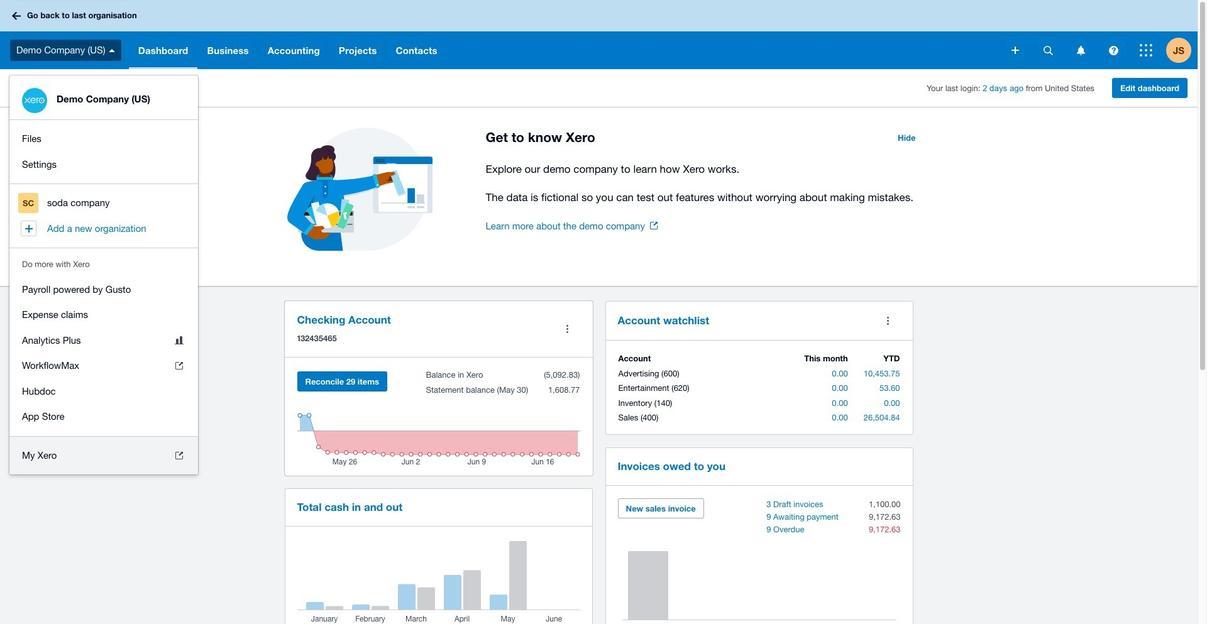 Task type: describe. For each thing, give the bounding box(es) containing it.
0 horizontal spatial svg image
[[1012, 47, 1019, 54]]



Task type: locate. For each thing, give the bounding box(es) containing it.
intro banner body element
[[486, 160, 923, 206]]

svg image
[[1140, 44, 1153, 57], [1012, 47, 1019, 54]]

accounts watchlist options image
[[876, 308, 901, 333]]

group
[[9, 120, 198, 184]]

svg image
[[12, 12, 21, 20], [1043, 46, 1053, 55], [1077, 46, 1085, 55], [1109, 46, 1118, 55], [109, 49, 115, 52]]

do more with xero group
[[9, 271, 198, 436]]

manage menu toggle image
[[555, 317, 580, 342]]

navigation
[[9, 184, 198, 248]]

banner
[[0, 0, 1198, 475]]

1 horizontal spatial svg image
[[1140, 44, 1153, 57]]



Task type: vqa. For each thing, say whether or not it's contained in the screenshot.
Accounts WatchList options "image"
yes



